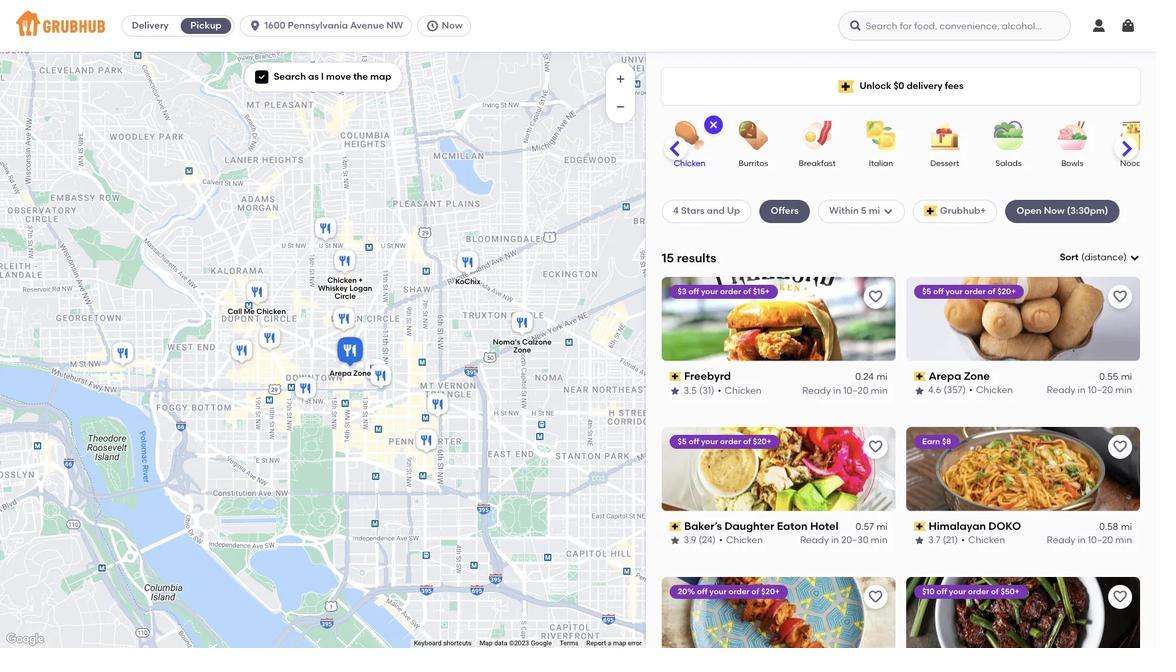 Task type: describe. For each thing, give the bounding box(es) containing it.
of for baker's daughter eaton hotel
[[744, 437, 751, 447]]

ready for arepa zone
[[1047, 385, 1076, 397]]

nw
[[387, 20, 403, 31]]

0.58 mi
[[1100, 522, 1133, 533]]

baker's
[[685, 520, 722, 533]]

baker's daughter eaton hotel logo image
[[662, 427, 896, 512]]

search as i move the map
[[274, 71, 392, 82]]

call
[[228, 308, 242, 317]]

mi for zone
[[1122, 372, 1133, 383]]

10–20 for himalayan doko
[[1089, 535, 1114, 547]]

a
[[608, 640, 612, 648]]

zone inside noma's calzone zone
[[514, 347, 531, 355]]

terms link
[[560, 640, 579, 648]]

bowls
[[1062, 159, 1084, 168]]

mi right 5
[[869, 206, 881, 217]]

himalayan doko image
[[368, 363, 394, 392]]

himalayan doko logo image
[[907, 427, 1141, 512]]

calzone
[[522, 339, 552, 347]]

me
[[244, 308, 255, 317]]

(31)
[[700, 385, 715, 397]]

main navigation navigation
[[0, 0, 1157, 52]]

2 vertical spatial $20+
[[762, 587, 780, 597]]

your for arepa zone
[[946, 287, 963, 296]]

chicken down the chicken image
[[674, 159, 706, 168]]

10–20 for freebyrd
[[844, 385, 869, 397]]

breakfast image
[[795, 121, 841, 150]]

$20+ for zone
[[998, 287, 1017, 296]]

$5 for arepa zone
[[923, 287, 932, 296]]

plus icon image
[[614, 72, 628, 86]]

ready in 10–20 min for himalayan doko
[[1047, 535, 1133, 547]]

save this restaurant image for "nando's peri-peri chicken logo"
[[868, 589, 884, 605]]

six street eats image
[[110, 340, 136, 370]]

save this restaurant image for freebyrd
[[868, 289, 884, 305]]

save this restaurant image for baker's daughter eaton hotel logo
[[868, 439, 884, 455]]

20–30
[[842, 535, 869, 547]]

and
[[707, 206, 725, 217]]

$0
[[894, 80, 905, 92]]

report a map error link
[[587, 640, 642, 648]]

burritos
[[739, 159, 769, 168]]

breakfast
[[799, 159, 836, 168]]

5
[[862, 206, 867, 217]]

©2023
[[509, 640, 530, 648]]

0 horizontal spatial zone
[[354, 370, 371, 378]]

min for baker's daughter eaton hotel
[[871, 535, 888, 547]]

i
[[321, 71, 324, 82]]

0 horizontal spatial map
[[371, 71, 392, 82]]

+
[[359, 277, 363, 286]]

order for arepa zone
[[965, 287, 986, 296]]

4 stars and up
[[674, 206, 741, 217]]

call me chicken image
[[244, 279, 271, 309]]

3.5 (31)
[[684, 385, 715, 397]]

star icon image for baker's daughter eaton hotel
[[670, 536, 681, 547]]

map data ©2023 google
[[480, 640, 552, 648]]

map
[[480, 640, 493, 648]]

within 5 mi
[[830, 206, 881, 217]]

0.57 mi
[[856, 522, 888, 533]]

)
[[1124, 252, 1128, 263]]

subscription pass image for himalayan doko
[[915, 523, 927, 532]]

in for himalayan doko
[[1078, 535, 1086, 547]]

0.55
[[1100, 372, 1119, 383]]

• chicken for himalayan doko
[[962, 535, 1006, 547]]

mi right 0.24
[[877, 372, 888, 383]]

keyboard shortcuts
[[414, 640, 472, 648]]

(24)
[[699, 535, 716, 547]]

freebyrd
[[685, 370, 731, 383]]

mi for daughter
[[877, 522, 888, 533]]

3.9
[[684, 535, 697, 547]]

$10 off your order of $50+
[[923, 587, 1020, 597]]

chicken inside chicken + whiskey logan circle
[[328, 277, 357, 286]]

off for baker's daughter eaton hotel
[[689, 437, 700, 447]]

1600
[[265, 20, 286, 31]]

fees
[[945, 80, 964, 92]]

subscription pass image for baker's daughter eaton hotel
[[670, 523, 682, 532]]

burritos image
[[731, 121, 777, 150]]

$8
[[943, 437, 952, 447]]

data
[[495, 640, 508, 648]]

ready for himalayan doko
[[1047, 535, 1076, 547]]

$5 for baker's daughter eaton hotel
[[678, 437, 687, 447]]

distance
[[1085, 252, 1124, 263]]

1600 pennsylvania avenue nw button
[[240, 15, 417, 37]]

1 vertical spatial now
[[1045, 206, 1065, 217]]

0.24 mi
[[856, 372, 888, 383]]

dessert
[[931, 159, 960, 168]]

min for himalayan doko
[[1116, 535, 1133, 547]]

2 horizontal spatial zone
[[965, 370, 991, 383]]

of for freebyrd
[[744, 287, 751, 296]]

the
[[353, 71, 368, 82]]

off for arepa zone
[[934, 287, 944, 296]]

off for freebyrd
[[689, 287, 700, 296]]

star icon image for himalayan doko
[[915, 536, 926, 547]]

freebyrd  logo image
[[662, 277, 896, 362]]

unlock $0 delivery fees
[[860, 80, 964, 92]]

4.6
[[929, 385, 942, 397]]

subscription pass image
[[915, 372, 927, 382]]

save this restaurant button for freebyrd
[[864, 285, 888, 309]]

arepa zone inside map region
[[330, 370, 371, 378]]

whiskey
[[318, 285, 348, 293]]

as
[[308, 71, 319, 82]]

save this restaurant image for p.f. chang's  logo
[[1113, 589, 1129, 605]]

1 horizontal spatial arepa zone
[[929, 370, 991, 383]]

italian image
[[858, 121, 905, 150]]

$50+
[[1001, 587, 1020, 597]]

(
[[1082, 252, 1085, 263]]

delivery
[[132, 20, 169, 31]]

• chicken for arepa zone
[[970, 385, 1014, 397]]

kochix
[[456, 278, 481, 286]]

0.57
[[856, 522, 874, 533]]

3.7
[[929, 535, 941, 547]]

arepa zone image
[[334, 335, 366, 370]]

salads
[[996, 159, 1022, 168]]

grubhub plus flag logo image for grubhub+
[[925, 206, 938, 217]]

1600 pennsylvania avenue nw
[[265, 20, 403, 31]]

delivery
[[907, 80, 943, 92]]

keyboard shortcuts button
[[414, 640, 472, 649]]



Task type: locate. For each thing, give the bounding box(es) containing it.
grubhub plus flag logo image left the grubhub+
[[925, 206, 938, 217]]

subscription pass image left baker's
[[670, 523, 682, 532]]

himalayan doko
[[929, 520, 1022, 533]]

circle
[[335, 293, 356, 301]]

seoulspice image
[[414, 428, 440, 457]]

pizza corner image
[[312, 215, 339, 245]]

save this restaurant button for himalayan doko
[[1109, 435, 1133, 459]]

1 vertical spatial $5 off your order of $20+
[[678, 437, 772, 447]]

in for baker's daughter eaton hotel
[[832, 535, 840, 547]]

chicken up circle
[[328, 277, 357, 286]]

10–20 for arepa zone
[[1089, 385, 1114, 397]]

(357)
[[944, 385, 966, 397]]

offers
[[771, 206, 799, 217]]

• right "(21)"
[[962, 535, 966, 547]]

• right (24)
[[719, 535, 723, 547]]

1 vertical spatial map
[[613, 640, 627, 648]]

dessert image
[[922, 121, 969, 150]]

zone down noma's calzone zone icon on the left of page
[[514, 347, 531, 355]]

spice 6 modern indian image
[[425, 392, 451, 421]]

arepa left baker's daughter eaton hotel 'icon' on the left bottom of page
[[330, 370, 352, 378]]

0 horizontal spatial now
[[442, 20, 463, 31]]

• chicken right (357)
[[970, 385, 1014, 397]]

4
[[674, 206, 679, 217]]

arepa up 4.6 (357)
[[929, 370, 962, 383]]

noodles image
[[1114, 121, 1157, 150]]

$5 off your order of $20+ for zone
[[923, 287, 1017, 296]]

zone up (357)
[[965, 370, 991, 383]]

subscription pass image
[[670, 372, 682, 382], [670, 523, 682, 532], [915, 523, 927, 532]]

map
[[371, 71, 392, 82], [613, 640, 627, 648]]

now inside button
[[442, 20, 463, 31]]

(21)
[[943, 535, 959, 547]]

keyboard
[[414, 640, 442, 648]]

minus icon image
[[614, 100, 628, 114]]

order for freebyrd
[[721, 287, 742, 296]]

sort ( distance )
[[1061, 252, 1128, 263]]

chicken image
[[667, 121, 713, 150]]

min for arepa zone
[[1116, 385, 1133, 397]]

report a map error
[[587, 640, 642, 648]]

mi right 0.57
[[877, 522, 888, 533]]

star icon image left 3.5
[[670, 386, 681, 397]]

0 horizontal spatial grubhub plus flag logo image
[[839, 80, 855, 93]]

now right open in the right top of the page
[[1045, 206, 1065, 217]]

in for arepa zone
[[1078, 385, 1086, 397]]

delivery button
[[122, 15, 178, 37]]

min down 0.58 mi
[[1116, 535, 1133, 547]]

• chicken right (31)
[[718, 385, 762, 397]]

ready in 10–20 min for freebyrd
[[803, 385, 888, 397]]

1 horizontal spatial map
[[613, 640, 627, 648]]

$3 off your order of $15+
[[678, 287, 770, 296]]

save this restaurant button for arepa zone
[[1109, 285, 1133, 309]]

in for freebyrd
[[834, 385, 842, 397]]

your
[[702, 287, 719, 296], [946, 287, 963, 296], [702, 437, 719, 447], [710, 587, 727, 597], [950, 587, 967, 597]]

avenue
[[350, 20, 384, 31]]

3.9 (24)
[[684, 535, 716, 547]]

grubhub+
[[941, 206, 987, 217]]

chicken right (31)
[[725, 385, 762, 397]]

mi for doko
[[1122, 522, 1133, 533]]

0 horizontal spatial $5
[[678, 437, 687, 447]]

0 vertical spatial $20+
[[998, 287, 1017, 296]]

within
[[830, 206, 859, 217]]

20% off your order of $20+
[[678, 587, 780, 597]]

ready in 10–20 min down the 0.58
[[1047, 535, 1133, 547]]

$20+
[[998, 287, 1017, 296], [753, 437, 772, 447], [762, 587, 780, 597]]

earn
[[923, 437, 941, 447]]

star icon image for arepa zone
[[915, 386, 926, 397]]

• for freebyrd
[[718, 385, 722, 397]]

star icon image left 3.9
[[670, 536, 681, 547]]

grubhub plus flag logo image left unlock
[[839, 80, 855, 93]]

• for arepa zone
[[970, 385, 973, 397]]

now button
[[417, 15, 477, 37]]

chicken right (357)
[[977, 385, 1014, 397]]

pickup
[[191, 20, 222, 31]]

$15+
[[753, 287, 770, 296]]

map region
[[0, 0, 656, 649]]

hotel
[[811, 520, 839, 533]]

1 horizontal spatial arepa
[[929, 370, 962, 383]]

none field containing sort
[[1061, 251, 1141, 265]]

ready
[[803, 385, 832, 397], [1047, 385, 1076, 397], [801, 535, 829, 547], [1047, 535, 1076, 547]]

1 vertical spatial save this restaurant image
[[1113, 439, 1129, 455]]

• right (357)
[[970, 385, 973, 397]]

arepa zone up (357)
[[929, 370, 991, 383]]

$10
[[923, 587, 935, 597]]

1 horizontal spatial $5 off your order of $20+
[[923, 287, 1017, 296]]

star icon image
[[670, 386, 681, 397], [915, 386, 926, 397], [670, 536, 681, 547], [915, 536, 926, 547]]

ready in 10–20 min down 0.24
[[803, 385, 888, 397]]

• chicken for baker's daughter eaton hotel
[[719, 535, 763, 547]]

• chicken down daughter
[[719, 535, 763, 547]]

in
[[834, 385, 842, 397], [1078, 385, 1086, 397], [832, 535, 840, 547], [1078, 535, 1086, 547]]

bowls image
[[1050, 121, 1096, 150]]

0 vertical spatial map
[[371, 71, 392, 82]]

grubhub plus flag logo image
[[839, 80, 855, 93], [925, 206, 938, 217]]

star icon image for freebyrd
[[670, 386, 681, 397]]

save this restaurant image for himalayan doko
[[1113, 439, 1129, 455]]

zone down popeyes icon
[[354, 370, 371, 378]]

popeyes image
[[331, 306, 358, 335]]

subscription pass image left freebyrd
[[670, 372, 682, 382]]

kochix image
[[455, 249, 481, 279]]

error
[[628, 640, 642, 648]]

stars
[[682, 206, 705, 217]]

chicken down himalayan doko
[[969, 535, 1006, 547]]

save this restaurant button
[[864, 285, 888, 309], [1109, 285, 1133, 309], [864, 435, 888, 459], [1109, 435, 1133, 459], [864, 585, 888, 609], [1109, 585, 1133, 609]]

20%
[[678, 587, 696, 597]]

1 horizontal spatial zone
[[514, 347, 531, 355]]

0.24
[[856, 372, 874, 383]]

• chicken
[[718, 385, 762, 397], [970, 385, 1014, 397], [719, 535, 763, 547], [962, 535, 1006, 547]]

arepa
[[330, 370, 352, 378], [929, 370, 962, 383]]

salads image
[[986, 121, 1033, 150]]

map right the
[[371, 71, 392, 82]]

1 horizontal spatial save this restaurant image
[[1113, 439, 1129, 455]]

nando's peri-peri chicken image
[[257, 325, 283, 354]]

subscription pass image for freebyrd
[[670, 372, 682, 382]]

$20+ for daughter
[[753, 437, 772, 447]]

1 horizontal spatial $5
[[923, 287, 932, 296]]

ready for freebyrd
[[803, 385, 832, 397]]

0 horizontal spatial arepa
[[330, 370, 352, 378]]

arepa zone logo image
[[907, 277, 1141, 362]]

nando's peri-peri chicken logo image
[[662, 577, 896, 649]]

freebyrd image
[[293, 376, 319, 405]]

ready for baker's daughter eaton hotel
[[801, 535, 829, 547]]

• chicken for freebyrd
[[718, 385, 762, 397]]

$3
[[678, 287, 687, 296]]

logan
[[350, 285, 372, 293]]

zone
[[514, 347, 531, 355], [354, 370, 371, 378], [965, 370, 991, 383]]

None field
[[1061, 251, 1141, 265]]

noma's calzone zone
[[493, 339, 552, 355]]

svg image
[[1121, 18, 1137, 34], [249, 19, 262, 33], [883, 206, 894, 217], [1130, 253, 1141, 263]]

pennsylvania
[[288, 20, 348, 31]]

p.f. chang's image
[[229, 338, 255, 367]]

svg image
[[1092, 18, 1108, 34], [426, 19, 439, 33], [850, 19, 863, 33], [258, 73, 266, 81], [709, 120, 719, 130]]

mi right the 0.55
[[1122, 372, 1133, 383]]

• for himalayan doko
[[962, 535, 966, 547]]

0 horizontal spatial save this restaurant image
[[868, 289, 884, 305]]

google
[[531, 640, 552, 648]]

svg image inside 1600 pennsylvania avenue nw button
[[249, 19, 262, 33]]

order for baker's daughter eaton hotel
[[721, 437, 742, 447]]

star icon image left the 3.7
[[915, 536, 926, 547]]

save this restaurant button for baker's daughter eaton hotel
[[864, 435, 888, 459]]

map right a
[[613, 640, 627, 648]]

open
[[1017, 206, 1042, 217]]

• chicken down himalayan doko
[[962, 535, 1006, 547]]

svg image inside "now" button
[[426, 19, 439, 33]]

ready in 10–20 min for arepa zone
[[1047, 385, 1133, 397]]

4.6 (357)
[[929, 385, 966, 397]]

subscription pass image left "himalayan"
[[915, 523, 927, 532]]

daughter
[[725, 520, 775, 533]]

10–20 down the 0.58
[[1089, 535, 1114, 547]]

chicken + whiskey logan circle
[[318, 277, 372, 301]]

15 results
[[662, 250, 717, 266]]

eaton
[[777, 520, 808, 533]]

arepa inside map region
[[330, 370, 352, 378]]

min
[[871, 385, 888, 397], [1116, 385, 1133, 397], [871, 535, 888, 547], [1116, 535, 1133, 547]]

google image
[[3, 632, 47, 649]]

•
[[718, 385, 722, 397], [970, 385, 973, 397], [719, 535, 723, 547], [962, 535, 966, 547]]

min down 0.57 mi at the right bottom of the page
[[871, 535, 888, 547]]

0.55 mi
[[1100, 372, 1133, 383]]

1 vertical spatial $20+
[[753, 437, 772, 447]]

chicken right me
[[257, 308, 286, 317]]

min for freebyrd
[[871, 385, 888, 397]]

your for baker's daughter eaton hotel
[[702, 437, 719, 447]]

mi
[[869, 206, 881, 217], [877, 372, 888, 383], [1122, 372, 1133, 383], [877, 522, 888, 533], [1122, 522, 1133, 533]]

0 vertical spatial $5
[[923, 287, 932, 296]]

noma's calzone zone image
[[509, 310, 536, 339]]

1 vertical spatial grubhub plus flag logo image
[[925, 206, 938, 217]]

italian
[[869, 159, 894, 168]]

your for freebyrd
[[702, 287, 719, 296]]

Search for food, convenience, alcohol... search field
[[839, 11, 1072, 41]]

• right (31)
[[718, 385, 722, 397]]

• for baker's daughter eaton hotel
[[719, 535, 723, 547]]

search
[[274, 71, 306, 82]]

star icon image down subscription pass icon
[[915, 386, 926, 397]]

1 vertical spatial $5
[[678, 437, 687, 447]]

$5
[[923, 287, 932, 296], [678, 437, 687, 447]]

earn $8
[[923, 437, 952, 447]]

10–20 down 0.24
[[844, 385, 869, 397]]

3.7 (21)
[[929, 535, 959, 547]]

0.58
[[1100, 522, 1119, 533]]

0 horizontal spatial arepa zone
[[330, 370, 371, 378]]

(3:30pm)
[[1068, 206, 1109, 217]]

$5 off your order of $20+ for daughter
[[678, 437, 772, 447]]

grubhub plus flag logo image for unlock $0 delivery fees
[[839, 80, 855, 93]]

15
[[662, 250, 674, 266]]

sort
[[1061, 252, 1079, 263]]

min down 0.24 mi
[[871, 385, 888, 397]]

0 horizontal spatial $5 off your order of $20+
[[678, 437, 772, 447]]

ready in 20–30 min
[[801, 535, 888, 547]]

save this restaurant image for arepa zone logo
[[1113, 289, 1129, 305]]

0 vertical spatial grubhub plus flag logo image
[[839, 80, 855, 93]]

noodles
[[1121, 159, 1153, 168]]

ready in 10–20 min down the 0.55
[[1047, 385, 1133, 397]]

arepa zone right freebyrd image
[[330, 370, 371, 378]]

shortcuts
[[444, 640, 472, 648]]

unlock
[[860, 80, 892, 92]]

himalayan
[[929, 520, 987, 533]]

p.f. chang's  logo image
[[907, 577, 1141, 649]]

0 vertical spatial now
[[442, 20, 463, 31]]

baker's daughter eaton hotel
[[685, 520, 839, 533]]

move
[[326, 71, 351, 82]]

off
[[689, 287, 700, 296], [934, 287, 944, 296], [689, 437, 700, 447], [697, 587, 708, 597], [937, 587, 948, 597]]

now right nw
[[442, 20, 463, 31]]

results
[[677, 250, 717, 266]]

chicken down daughter
[[726, 535, 763, 547]]

0 vertical spatial save this restaurant image
[[868, 289, 884, 305]]

min down 0.55 mi
[[1116, 385, 1133, 397]]

order
[[721, 287, 742, 296], [965, 287, 986, 296], [721, 437, 742, 447], [729, 587, 750, 597], [969, 587, 990, 597]]

chicken + whiskey logan circle image
[[332, 248, 358, 277]]

0 vertical spatial $5 off your order of $20+
[[923, 287, 1017, 296]]

10–20 down the 0.55
[[1089, 385, 1114, 397]]

of for arepa zone
[[988, 287, 996, 296]]

up
[[727, 206, 741, 217]]

1 horizontal spatial now
[[1045, 206, 1065, 217]]

terms
[[560, 640, 579, 648]]

arepa zone
[[330, 370, 371, 378], [929, 370, 991, 383]]

baker's daughter eaton hotel image
[[362, 357, 389, 386]]

1 horizontal spatial grubhub plus flag logo image
[[925, 206, 938, 217]]

save this restaurant image
[[1113, 289, 1129, 305], [868, 439, 884, 455], [868, 589, 884, 605], [1113, 589, 1129, 605]]

ready in 10–20 min
[[803, 385, 888, 397], [1047, 385, 1133, 397], [1047, 535, 1133, 547]]

save this restaurant image
[[868, 289, 884, 305], [1113, 439, 1129, 455]]

mi right the 0.58
[[1122, 522, 1133, 533]]



Task type: vqa. For each thing, say whether or not it's contained in the screenshot.
with within LIGHTLY BREADED AND FRIED CRISPY SERVED WITH A SIDE OF MARINARA & RANCH!
no



